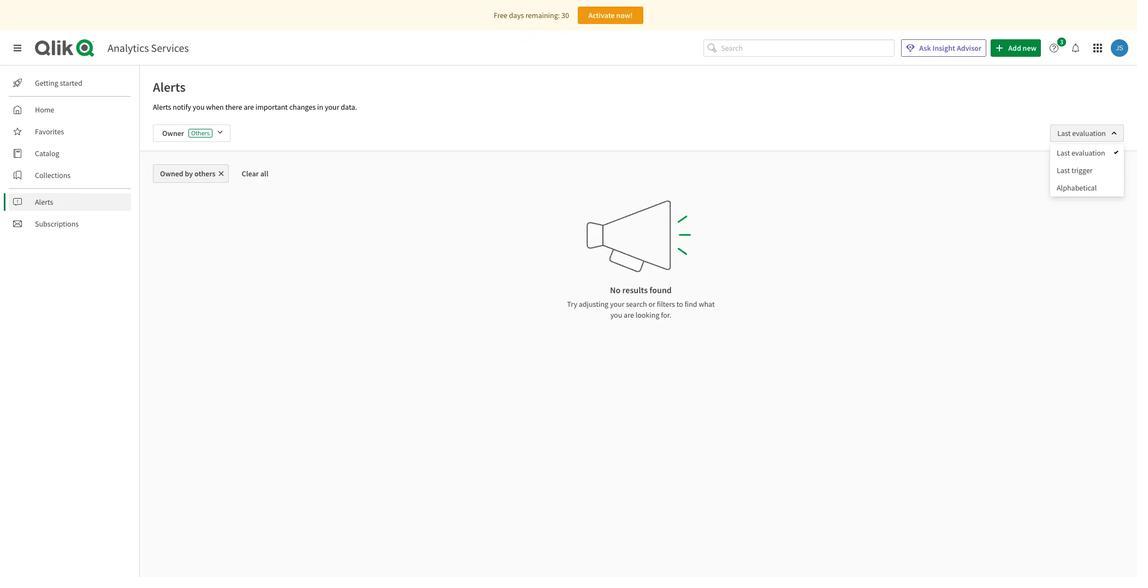 Task type: describe. For each thing, give the bounding box(es) containing it.
last for last evaluation field
[[1058, 128, 1071, 138]]

clear all
[[242, 169, 268, 179]]

are inside the no results found try adjusting your search or filters to find what you are looking for.
[[624, 310, 634, 320]]

search
[[626, 299, 647, 309]]

important
[[255, 102, 288, 112]]

last evaluation for last evaluation field
[[1058, 128, 1106, 138]]

insight
[[933, 43, 955, 53]]

by
[[185, 169, 193, 179]]

owned by others button
[[153, 164, 229, 183]]

ask insight advisor
[[919, 43, 982, 53]]

others
[[194, 169, 216, 179]]

0 vertical spatial are
[[244, 102, 254, 112]]

for.
[[661, 310, 671, 320]]

0 horizontal spatial you
[[193, 102, 205, 112]]

adjusting
[[579, 299, 609, 309]]

remaining:
[[526, 10, 560, 20]]

last evaluation for last evaluation option
[[1057, 148, 1105, 158]]

last trigger
[[1057, 165, 1093, 175]]

activate
[[588, 10, 615, 20]]

close sidebar menu image
[[13, 44, 22, 52]]

searchbar element
[[704, 39, 895, 57]]

list box inside filters "region"
[[1050, 144, 1124, 197]]

alerts link
[[9, 193, 131, 211]]

owned
[[160, 169, 183, 179]]

analytics services element
[[108, 41, 189, 55]]

no results found try adjusting your search or filters to find what you are looking for.
[[567, 285, 715, 320]]

subscriptions
[[35, 219, 79, 229]]

last trigger option
[[1050, 162, 1124, 179]]

when
[[206, 102, 224, 112]]

trigger
[[1072, 165, 1093, 175]]

results
[[622, 285, 648, 295]]

activate now!
[[588, 10, 633, 20]]

getting
[[35, 78, 58, 88]]

looking
[[636, 310, 660, 320]]

evaluation for last evaluation field
[[1072, 128, 1106, 138]]

alphabetical option
[[1050, 179, 1124, 197]]

filters
[[657, 299, 675, 309]]

alerts inside "link"
[[35, 197, 53, 207]]

filters region
[[0, 0, 1137, 577]]

1 vertical spatial alerts
[[153, 102, 171, 112]]

in
[[317, 102, 323, 112]]

home
[[35, 105, 54, 115]]

activate now! link
[[578, 7, 643, 24]]

collections
[[35, 170, 71, 180]]

changes
[[289, 102, 316, 112]]

free
[[494, 10, 508, 20]]

getting started link
[[9, 74, 131, 92]]

home link
[[9, 101, 131, 119]]



Task type: vqa. For each thing, say whether or not it's contained in the screenshot.
the Try
yes



Task type: locate. For each thing, give the bounding box(es) containing it.
alphabetical
[[1057, 183, 1097, 193]]

catalog link
[[9, 145, 131, 162]]

notify
[[173, 102, 191, 112]]

ask insight advisor button
[[901, 39, 987, 57]]

you down no
[[610, 310, 622, 320]]

free days remaining: 30
[[494, 10, 569, 20]]

last up "last trigger"
[[1057, 148, 1070, 158]]

2 vertical spatial last
[[1057, 165, 1070, 175]]

services
[[151, 41, 189, 55]]

evaluation for last evaluation option
[[1072, 148, 1105, 158]]

last evaluation option
[[1050, 144, 1124, 162]]

Last evaluation field
[[1050, 125, 1124, 142]]

0 horizontal spatial your
[[325, 102, 339, 112]]

0 vertical spatial you
[[193, 102, 205, 112]]

you left the when on the top
[[193, 102, 205, 112]]

Search text field
[[721, 39, 895, 57]]

alerts notify you when there are important changes in your data.
[[153, 102, 357, 112]]

1 vertical spatial last evaluation
[[1057, 148, 1105, 158]]

your inside the no results found try adjusting your search or filters to find what you are looking for.
[[610, 299, 625, 309]]

ask
[[919, 43, 931, 53]]

alerts left notify
[[153, 102, 171, 112]]

0 vertical spatial your
[[325, 102, 339, 112]]

last for last trigger option
[[1057, 165, 1070, 175]]

analytics
[[108, 41, 149, 55]]

or
[[649, 299, 655, 309]]

your
[[325, 102, 339, 112], [610, 299, 625, 309]]

no
[[610, 285, 621, 295]]

last
[[1058, 128, 1071, 138], [1057, 148, 1070, 158], [1057, 165, 1070, 175]]

0 vertical spatial last
[[1058, 128, 1071, 138]]

collections link
[[9, 167, 131, 184]]

subscriptions link
[[9, 215, 131, 233]]

last evaluation inside field
[[1058, 128, 1106, 138]]

all
[[260, 169, 268, 179]]

your down no
[[610, 299, 625, 309]]

last evaluation up trigger
[[1057, 148, 1105, 158]]

data.
[[341, 102, 357, 112]]

there
[[225, 102, 242, 112]]

clear all button
[[233, 164, 277, 183]]

getting started
[[35, 78, 82, 88]]

0 vertical spatial evaluation
[[1072, 128, 1106, 138]]

list box containing last evaluation
[[1050, 144, 1124, 197]]

what
[[699, 299, 715, 309]]

last for last evaluation option
[[1057, 148, 1070, 158]]

favorites link
[[9, 123, 131, 140]]

try
[[567, 299, 577, 309]]

you inside the no results found try adjusting your search or filters to find what you are looking for.
[[610, 310, 622, 320]]

navigation pane element
[[0, 70, 139, 237]]

evaluation inside field
[[1072, 128, 1106, 138]]

0 vertical spatial last evaluation
[[1058, 128, 1106, 138]]

alerts up subscriptions
[[35, 197, 53, 207]]

analytics services
[[108, 41, 189, 55]]

days
[[509, 10, 524, 20]]

catalog
[[35, 149, 59, 158]]

1 vertical spatial evaluation
[[1072, 148, 1105, 158]]

30
[[561, 10, 569, 20]]

last inside field
[[1058, 128, 1071, 138]]

last left trigger
[[1057, 165, 1070, 175]]

last evaluation up last evaluation option
[[1058, 128, 1106, 138]]

are down search
[[624, 310, 634, 320]]

are right there
[[244, 102, 254, 112]]

owned by others
[[160, 169, 216, 179]]

started
[[60, 78, 82, 88]]

1 vertical spatial you
[[610, 310, 622, 320]]

advisor
[[957, 43, 982, 53]]

alerts up notify
[[153, 79, 186, 96]]

now!
[[616, 10, 633, 20]]

your right in in the left top of the page
[[325, 102, 339, 112]]

alerts
[[153, 79, 186, 96], [153, 102, 171, 112], [35, 197, 53, 207]]

last inside option
[[1057, 148, 1070, 158]]

evaluation up last trigger option
[[1072, 148, 1105, 158]]

2 vertical spatial alerts
[[35, 197, 53, 207]]

0 horizontal spatial are
[[244, 102, 254, 112]]

last evaluation inside option
[[1057, 148, 1105, 158]]

1 horizontal spatial your
[[610, 299, 625, 309]]

favorites
[[35, 127, 64, 137]]

last evaluation
[[1058, 128, 1106, 138], [1057, 148, 1105, 158]]

evaluation
[[1072, 128, 1106, 138], [1072, 148, 1105, 158]]

find
[[685, 299, 697, 309]]

evaluation up last evaluation option
[[1072, 128, 1106, 138]]

1 horizontal spatial you
[[610, 310, 622, 320]]

clear
[[242, 169, 259, 179]]

you
[[193, 102, 205, 112], [610, 310, 622, 320]]

are
[[244, 102, 254, 112], [624, 310, 634, 320]]

to
[[677, 299, 683, 309]]

found
[[650, 285, 672, 295]]

last inside option
[[1057, 165, 1070, 175]]

last up last evaluation option
[[1058, 128, 1071, 138]]

0 vertical spatial alerts
[[153, 79, 186, 96]]

1 vertical spatial your
[[610, 299, 625, 309]]

1 vertical spatial are
[[624, 310, 634, 320]]

1 horizontal spatial are
[[624, 310, 634, 320]]

1 vertical spatial last
[[1057, 148, 1070, 158]]

evaluation inside option
[[1072, 148, 1105, 158]]

list box
[[1050, 144, 1124, 197]]



